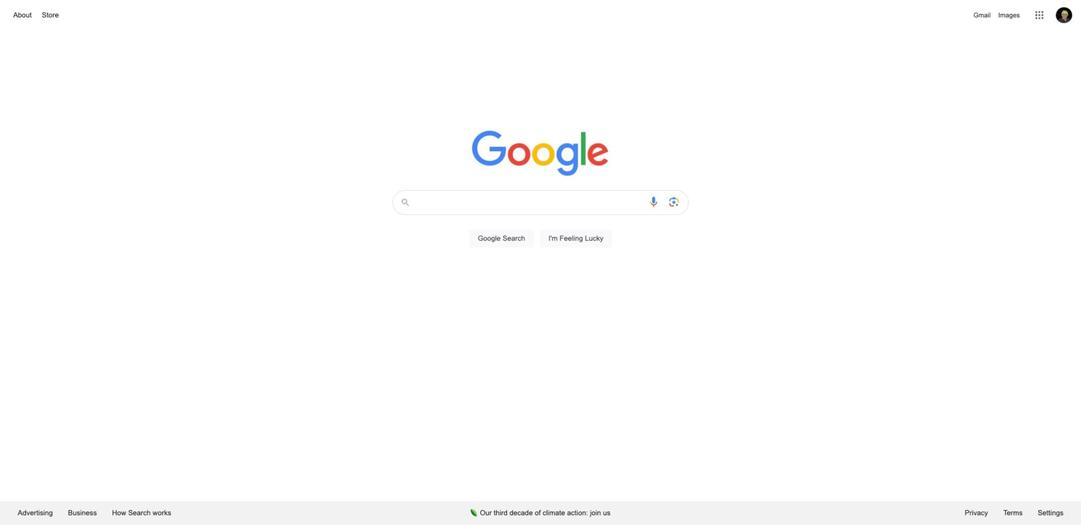 Task type: describe. For each thing, give the bounding box(es) containing it.
search by voice image
[[648, 196, 660, 208]]

google image
[[472, 131, 610, 177]]

search by image image
[[668, 196, 680, 208]]



Task type: locate. For each thing, give the bounding box(es) containing it.
None search field
[[10, 188, 1071, 260]]



Task type: vqa. For each thing, say whether or not it's contained in the screenshot.
Arrival Time: 4:55 Pm. text box
no



